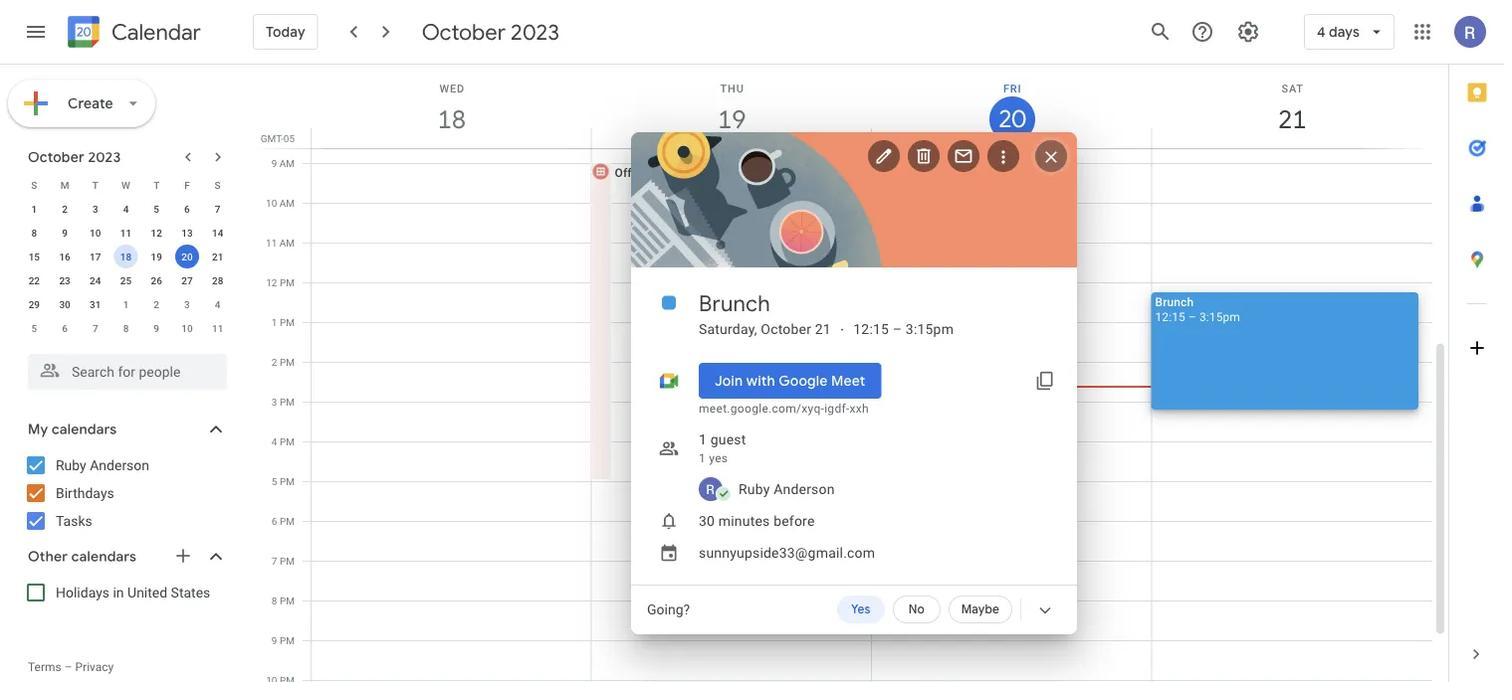 Task type: describe. For each thing, give the bounding box(es) containing it.
– inside brunch 12:15 – 3:15pm
[[1189, 310, 1197, 324]]

0 vertical spatial october 2023
[[422, 18, 559, 46]]

23
[[59, 275, 70, 287]]

row group containing 1
[[19, 197, 233, 340]]

my
[[28, 421, 48, 439]]

add other calendars image
[[173, 547, 193, 566]]

join with google meet link
[[699, 363, 882, 399]]

9 pm
[[272, 635, 295, 647]]

19 inside column header
[[716, 103, 745, 136]]

0 vertical spatial 3
[[93, 203, 98, 215]]

today
[[266, 23, 305, 41]]

11 for 11 am
[[266, 237, 277, 249]]

november 2 element
[[145, 293, 168, 317]]

1 pm
[[272, 317, 295, 329]]

4 days button
[[1304, 8, 1395, 56]]

10 for november 10 element
[[181, 323, 193, 335]]

8 for 8 pm
[[272, 595, 277, 607]]

17
[[90, 251, 101, 263]]

19 element
[[145, 245, 168, 269]]

pm for 9 pm
[[280, 635, 295, 647]]

saturday,
[[699, 321, 757, 337]]

ruby anderson inside tree item
[[739, 481, 835, 498]]

30 for 30
[[59, 299, 70, 311]]

21 inside 'brunch saturday, october 21 ⋅ 12:15 – 3:15pm'
[[815, 321, 831, 337]]

17 element
[[83, 245, 107, 269]]

minutes
[[719, 513, 770, 530]]

2 pm
[[272, 356, 295, 368]]

november 11 element
[[206, 317, 230, 340]]

november 9 element
[[145, 317, 168, 340]]

21 inside column header
[[1277, 103, 1305, 136]]

28
[[212, 275, 223, 287]]

1 s from the left
[[31, 179, 37, 191]]

3 for 3 pm
[[272, 396, 277, 408]]

9 for november 9 element
[[154, 323, 159, 335]]

11 am
[[266, 237, 295, 249]]

no button
[[893, 596, 941, 624]]

settings menu image
[[1236, 20, 1260, 44]]

join
[[715, 372, 743, 390]]

brunch saturday, october 21 ⋅ 12:15 – 3:15pm
[[699, 290, 954, 337]]

going?
[[647, 602, 690, 618]]

30 element
[[53, 293, 77, 317]]

7 for 7 pm
[[272, 556, 277, 567]]

pm for 3 pm
[[280, 396, 295, 408]]

w
[[122, 179, 130, 191]]

1 down 12 pm
[[272, 317, 277, 329]]

2 for 2 pm
[[272, 356, 277, 368]]

18 cell
[[111, 245, 141, 269]]

0 vertical spatial october
[[422, 18, 506, 46]]

pm for 8 pm
[[280, 595, 295, 607]]

anderson inside my calendars "list"
[[90, 457, 149, 474]]

23 element
[[53, 269, 77, 293]]

5 pm
[[272, 476, 295, 488]]

create button
[[8, 80, 155, 127]]

calendars for other calendars
[[71, 549, 136, 566]]

10 element
[[83, 221, 107, 245]]

⋅
[[839, 321, 845, 337]]

before
[[774, 513, 815, 530]]

4 pm
[[272, 436, 295, 448]]

6 pm
[[272, 516, 295, 528]]

november 5 element
[[22, 317, 46, 340]]

13
[[181, 227, 193, 239]]

main drawer image
[[24, 20, 48, 44]]

6 for 6 pm
[[272, 516, 277, 528]]

5 for november 5 element
[[31, 323, 37, 335]]

sunnyupside33@gmail.com
[[699, 545, 875, 561]]

16 element
[[53, 245, 77, 269]]

m
[[60, 179, 69, 191]]

row containing 5
[[19, 317, 233, 340]]

brunch heading
[[699, 290, 770, 318]]

18 inside the 18 'element'
[[120, 251, 132, 263]]

12 for 12 pm
[[266, 277, 277, 289]]

november 4 element
[[206, 293, 230, 317]]

row containing 15
[[19, 245, 233, 269]]

1 left yes
[[699, 452, 706, 466]]

terms link
[[28, 661, 61, 675]]

10 am
[[266, 197, 295, 209]]

15
[[29, 251, 40, 263]]

1 left guest at the left bottom of the page
[[699, 432, 707, 448]]

27
[[181, 275, 193, 287]]

15 element
[[22, 245, 46, 269]]

terms
[[28, 661, 61, 675]]

20 link
[[989, 97, 1035, 142]]

join with google meet
[[715, 372, 866, 390]]

21 column header
[[1151, 65, 1433, 148]]

28 element
[[206, 269, 230, 293]]

october inside 'brunch saturday, october 21 ⋅ 12:15 – 3:15pm'
[[761, 321, 811, 337]]

24
[[90, 275, 101, 287]]

pm for 5 pm
[[280, 476, 295, 488]]

9 for 9 pm
[[272, 635, 277, 647]]

create
[[68, 95, 113, 112]]

google
[[779, 372, 828, 390]]

privacy
[[75, 661, 114, 675]]

gmt-
[[261, 132, 284, 144]]

12:15 inside 'brunch saturday, october 21 ⋅ 12:15 – 3:15pm'
[[853, 321, 889, 337]]

9am
[[689, 166, 713, 180]]

privacy link
[[75, 661, 114, 675]]

3 pm
[[272, 396, 295, 408]]

show additional actions image
[[1035, 601, 1055, 621]]

remove from this calendar image
[[914, 146, 934, 166]]

wed
[[439, 82, 465, 95]]

4 up 11 element
[[123, 203, 129, 215]]

29
[[29, 299, 40, 311]]

holidays
[[56, 585, 110, 601]]

november 1 element
[[114, 293, 138, 317]]

november 6 element
[[53, 317, 77, 340]]

,
[[684, 166, 686, 180]]

31
[[90, 299, 101, 311]]

row containing 1
[[19, 197, 233, 221]]

11 element
[[114, 221, 138, 245]]

18 column header
[[311, 65, 592, 148]]

grid containing 18
[[255, 65, 1449, 683]]

0 horizontal spatial 2023
[[88, 148, 121, 166]]

25
[[120, 275, 132, 287]]

my calendars button
[[4, 414, 247, 446]]

brunch 12:15 – 3:15pm
[[1155, 295, 1240, 324]]

f
[[184, 179, 190, 191]]

0 vertical spatial 8
[[31, 227, 37, 239]]

19 link
[[709, 97, 755, 142]]

26 element
[[145, 269, 168, 293]]

1 guest 1 yes
[[699, 432, 746, 466]]

11 for 11 element
[[120, 227, 132, 239]]

ruby anderson inside my calendars "list"
[[56, 457, 149, 474]]

fri
[[1003, 82, 1022, 95]]

0 horizontal spatial –
[[64, 661, 72, 675]]

16
[[59, 251, 70, 263]]

22
[[29, 275, 40, 287]]

row containing s
[[19, 173, 233, 197]]

ruby inside my calendars "list"
[[56, 457, 86, 474]]

email event details image
[[954, 146, 974, 166]]

1 horizontal spatial 2023
[[511, 18, 559, 46]]

19 inside october 2023 grid
[[151, 251, 162, 263]]

4 for november 4 element
[[215, 299, 220, 311]]

7 pm
[[272, 556, 295, 567]]

thu 19
[[716, 82, 745, 136]]

pm for 2 pm
[[280, 356, 295, 368]]

xxh
[[850, 402, 869, 416]]



Task type: vqa. For each thing, say whether or not it's contained in the screenshot.
the Other calendars 'list'
no



Task type: locate. For each thing, give the bounding box(es) containing it.
office hours , 9am
[[615, 166, 713, 180]]

1 vertical spatial am
[[279, 197, 295, 209]]

anderson up before
[[774, 481, 835, 498]]

1 vertical spatial 18
[[120, 251, 132, 263]]

6 row from the top
[[19, 293, 233, 317]]

30
[[59, 299, 70, 311], [699, 513, 715, 530]]

2 t from the left
[[153, 179, 160, 191]]

0 horizontal spatial 5
[[31, 323, 37, 335]]

1 horizontal spatial 12
[[266, 277, 277, 289]]

1 horizontal spatial 6
[[184, 203, 190, 215]]

0 vertical spatial anderson
[[90, 457, 149, 474]]

1 horizontal spatial 2
[[154, 299, 159, 311]]

ruby anderson up before
[[739, 481, 835, 498]]

0 horizontal spatial 6
[[62, 323, 68, 335]]

12 up 19 element
[[151, 227, 162, 239]]

pm up 3 pm
[[280, 356, 295, 368]]

ruby up 30 minutes before
[[739, 481, 770, 498]]

0 vertical spatial 10
[[266, 197, 277, 209]]

october 2023 up the m at the top left of page
[[28, 148, 121, 166]]

3:15pm inside brunch 12:15 – 3:15pm
[[1200, 310, 1240, 324]]

9 for 9 am
[[271, 157, 277, 169]]

2 horizontal spatial 8
[[272, 595, 277, 607]]

other calendars
[[28, 549, 136, 566]]

2 vertical spatial 3
[[272, 396, 277, 408]]

14
[[212, 227, 223, 239]]

12 for 12
[[151, 227, 162, 239]]

1 vertical spatial 8
[[123, 323, 129, 335]]

Search for people text field
[[40, 354, 215, 390]]

thu
[[720, 82, 744, 95]]

4 inside november 4 element
[[215, 299, 220, 311]]

states
[[171, 585, 210, 601]]

holidays in united states
[[56, 585, 210, 601]]

0 vertical spatial 20
[[997, 104, 1025, 135]]

20 down fri
[[997, 104, 1025, 135]]

12 element
[[145, 221, 168, 245]]

sat 21
[[1277, 82, 1305, 136]]

1 horizontal spatial 11
[[212, 323, 223, 335]]

pm up 6 pm
[[280, 476, 295, 488]]

row
[[19, 173, 233, 197], [19, 197, 233, 221], [19, 221, 233, 245], [19, 245, 233, 269], [19, 269, 233, 293], [19, 293, 233, 317], [19, 317, 233, 340]]

05
[[283, 132, 295, 144]]

yes
[[709, 452, 728, 466]]

october up wed
[[422, 18, 506, 46]]

2 vertical spatial am
[[279, 237, 295, 249]]

ruby up birthdays
[[56, 457, 86, 474]]

4 up november 11 element
[[215, 299, 220, 311]]

10 up 17
[[90, 227, 101, 239]]

9 am
[[271, 157, 295, 169]]

0 vertical spatial am
[[279, 157, 295, 169]]

11 down november 4 element
[[212, 323, 223, 335]]

2 vertical spatial 6
[[272, 516, 277, 528]]

None search field
[[0, 346, 247, 390]]

22 element
[[22, 269, 46, 293]]

6 for "november 6" element
[[62, 323, 68, 335]]

my calendars list
[[4, 450, 247, 538]]

row group
[[19, 197, 233, 340]]

1 horizontal spatial 19
[[716, 103, 745, 136]]

9 down november 2 element
[[154, 323, 159, 335]]

1 down 25 element
[[123, 299, 129, 311]]

office
[[615, 166, 648, 180]]

3 am from the top
[[279, 237, 295, 249]]

4 inside 4 days dropdown button
[[1317, 23, 1326, 41]]

30 down 23
[[59, 299, 70, 311]]

pm for 12 pm
[[280, 277, 295, 289]]

30 left the minutes
[[699, 513, 715, 530]]

1 horizontal spatial t
[[153, 179, 160, 191]]

8 up 15 element
[[31, 227, 37, 239]]

1 vertical spatial 21
[[212, 251, 223, 263]]

brunch inside 'brunch saturday, october 21 ⋅ 12:15 – 3:15pm'
[[699, 290, 770, 318]]

5 row from the top
[[19, 269, 233, 293]]

30 minutes before
[[699, 513, 815, 530]]

2 vertical spatial 7
[[272, 556, 277, 567]]

19 up 26
[[151, 251, 162, 263]]

11 for november 11 element
[[212, 323, 223, 335]]

in
[[113, 585, 124, 601]]

2 vertical spatial 10
[[181, 323, 193, 335]]

11
[[120, 227, 132, 239], [266, 237, 277, 249], [212, 323, 223, 335]]

brunch
[[699, 290, 770, 318], [1155, 295, 1194, 309]]

18 link
[[429, 97, 475, 142]]

maybe
[[961, 603, 1000, 618]]

2 row from the top
[[19, 197, 233, 221]]

am for 10 am
[[279, 197, 295, 209]]

days
[[1329, 23, 1360, 41]]

0 vertical spatial 6
[[184, 203, 190, 215]]

0 vertical spatial 5
[[154, 203, 159, 215]]

1 horizontal spatial 20
[[997, 104, 1025, 135]]

0 horizontal spatial 30
[[59, 299, 70, 311]]

25 element
[[114, 269, 138, 293]]

21 left ⋅
[[815, 321, 831, 337]]

1 horizontal spatial 10
[[181, 323, 193, 335]]

5 down 29 element on the top
[[31, 323, 37, 335]]

1 horizontal spatial 3
[[184, 299, 190, 311]]

calendars right my
[[52, 421, 117, 439]]

meet
[[831, 372, 866, 390]]

6 down 5 pm
[[272, 516, 277, 528]]

1 horizontal spatial october 2023
[[422, 18, 559, 46]]

pm for 7 pm
[[280, 556, 295, 567]]

21 inside october 2023 grid
[[212, 251, 223, 263]]

8 down the "7 pm"
[[272, 595, 277, 607]]

3 row from the top
[[19, 221, 233, 245]]

t left f
[[153, 179, 160, 191]]

1 vertical spatial 6
[[62, 323, 68, 335]]

united
[[127, 585, 167, 601]]

0 horizontal spatial october
[[28, 148, 85, 166]]

7 row from the top
[[19, 317, 233, 340]]

1 vertical spatial ruby
[[739, 481, 770, 498]]

10 for 10 am
[[266, 197, 277, 209]]

4 for 4 days
[[1317, 23, 1326, 41]]

2 up 3 pm
[[272, 356, 277, 368]]

9 up 16 element
[[62, 227, 68, 239]]

20 down 13
[[181, 251, 193, 263]]

birthdays
[[56, 485, 114, 502]]

0 horizontal spatial s
[[31, 179, 37, 191]]

20
[[997, 104, 1025, 135], [181, 251, 193, 263]]

1 horizontal spatial ruby anderson
[[739, 481, 835, 498]]

calendars up in
[[71, 549, 136, 566]]

calendars inside dropdown button
[[71, 549, 136, 566]]

0 horizontal spatial 12:15
[[853, 321, 889, 337]]

pm for 4 pm
[[280, 436, 295, 448]]

5
[[154, 203, 159, 215], [31, 323, 37, 335], [272, 476, 277, 488]]

1 vertical spatial 20
[[181, 251, 193, 263]]

5 up 12 element
[[154, 203, 159, 215]]

21
[[1277, 103, 1305, 136], [212, 251, 223, 263], [815, 321, 831, 337]]

4 left days
[[1317, 23, 1326, 41]]

brunch for brunch 12:15 – 3:15pm
[[1155, 295, 1194, 309]]

2 horizontal spatial 10
[[266, 197, 277, 209]]

21 element
[[206, 245, 230, 269]]

ruby anderson, attending tree item
[[671, 474, 1077, 506]]

8 pm from the top
[[280, 556, 295, 567]]

pm down 2 pm
[[280, 396, 295, 408]]

terms – privacy
[[28, 661, 114, 675]]

0 horizontal spatial ruby anderson
[[56, 457, 149, 474]]

1 horizontal spatial ruby
[[739, 481, 770, 498]]

row containing 8
[[19, 221, 233, 245]]

6 down 30 element
[[62, 323, 68, 335]]

2 horizontal spatial –
[[1189, 310, 1197, 324]]

6 inside grid
[[272, 516, 277, 528]]

october 2023 up wed
[[422, 18, 559, 46]]

0 horizontal spatial t
[[92, 179, 98, 191]]

9 down 8 pm
[[272, 635, 277, 647]]

10 for 10 element
[[90, 227, 101, 239]]

0 horizontal spatial 20
[[181, 251, 193, 263]]

gmt-05
[[261, 132, 295, 144]]

30 for 30 minutes before
[[699, 513, 715, 530]]

calendar heading
[[108, 18, 201, 46]]

november 8 element
[[114, 317, 138, 340]]

11 up the 18 'element'
[[120, 227, 132, 239]]

1 vertical spatial 12
[[266, 277, 277, 289]]

s left the m at the top left of page
[[31, 179, 37, 191]]

13 element
[[175, 221, 199, 245]]

0 horizontal spatial brunch
[[699, 290, 770, 318]]

1 vertical spatial october 2023
[[28, 148, 121, 166]]

24 element
[[83, 269, 107, 293]]

10 down november 3 element
[[181, 323, 193, 335]]

am for 11 am
[[279, 237, 295, 249]]

10 up 11 am
[[266, 197, 277, 209]]

26
[[151, 275, 162, 287]]

grid
[[255, 65, 1449, 683]]

1 vertical spatial calendars
[[71, 549, 136, 566]]

other
[[28, 549, 68, 566]]

brunch inside brunch 12:15 – 3:15pm
[[1155, 295, 1194, 309]]

am down 9 am
[[279, 197, 295, 209]]

4 row from the top
[[19, 245, 233, 269]]

3 up november 10 element
[[184, 299, 190, 311]]

1 horizontal spatial 7
[[215, 203, 220, 215]]

1 vertical spatial 7
[[93, 323, 98, 335]]

2 down 26 element
[[154, 299, 159, 311]]

november 3 element
[[175, 293, 199, 317]]

2 am from the top
[[279, 197, 295, 209]]

0 vertical spatial 2023
[[511, 18, 559, 46]]

2 s from the left
[[215, 179, 221, 191]]

12
[[151, 227, 162, 239], [266, 277, 277, 289]]

2 horizontal spatial 11
[[266, 237, 277, 249]]

–
[[1189, 310, 1197, 324], [893, 321, 902, 337], [64, 661, 72, 675]]

7 pm from the top
[[280, 516, 295, 528]]

7 inside november 7 element
[[93, 323, 98, 335]]

2023
[[511, 18, 559, 46], [88, 148, 121, 166]]

1 vertical spatial 19
[[151, 251, 162, 263]]

t left w
[[92, 179, 98, 191]]

1 vertical spatial 30
[[699, 513, 715, 530]]

wed 18
[[436, 82, 465, 136]]

2 horizontal spatial 21
[[1277, 103, 1305, 136]]

0 horizontal spatial october 2023
[[28, 148, 121, 166]]

0 horizontal spatial 2
[[62, 203, 68, 215]]

calendars
[[52, 421, 117, 439], [71, 549, 136, 566]]

hours
[[651, 166, 684, 180]]

am up 12 pm
[[279, 237, 295, 249]]

1 horizontal spatial 8
[[123, 323, 129, 335]]

0 vertical spatial 2
[[62, 203, 68, 215]]

fri 20
[[997, 82, 1025, 135]]

12 down 11 am
[[266, 277, 277, 289]]

am down 05
[[279, 157, 295, 169]]

11 down 10 am
[[266, 237, 277, 249]]

20 inside column header
[[997, 104, 1025, 135]]

calendars for my calendars
[[52, 421, 117, 439]]

1 row from the top
[[19, 173, 233, 197]]

pm up 2 pm
[[280, 317, 295, 329]]

1 vertical spatial 3
[[184, 299, 190, 311]]

no
[[909, 603, 925, 618]]

maybe button
[[949, 596, 1012, 624]]

4
[[1317, 23, 1326, 41], [123, 203, 129, 215], [215, 299, 220, 311], [272, 436, 277, 448]]

8
[[31, 227, 37, 239], [123, 323, 129, 335], [272, 595, 277, 607]]

27 element
[[175, 269, 199, 293]]

20, today element
[[175, 245, 199, 269]]

12 inside october 2023 grid
[[151, 227, 162, 239]]

calendars inside 'dropdown button'
[[52, 421, 117, 439]]

pm
[[280, 277, 295, 289], [280, 317, 295, 329], [280, 356, 295, 368], [280, 396, 295, 408], [280, 436, 295, 448], [280, 476, 295, 488], [280, 516, 295, 528], [280, 556, 295, 567], [280, 595, 295, 607], [280, 635, 295, 647]]

tab list
[[1450, 65, 1504, 627]]

3 up 10 element
[[93, 203, 98, 215]]

0 horizontal spatial 21
[[212, 251, 223, 263]]

calendar
[[112, 18, 201, 46]]

1 horizontal spatial 18
[[436, 103, 465, 136]]

20 column header
[[871, 65, 1152, 148]]

today button
[[253, 8, 318, 56]]

1 up 15 element
[[31, 203, 37, 215]]

calendar element
[[64, 12, 201, 56]]

0 vertical spatial 19
[[716, 103, 745, 136]]

guest
[[711, 432, 746, 448]]

meet.google.com/xyq-igdf-xxh
[[699, 402, 869, 416]]

4 pm from the top
[[280, 396, 295, 408]]

2 pm from the top
[[280, 317, 295, 329]]

1 vertical spatial october
[[28, 148, 85, 166]]

1 horizontal spatial 5
[[154, 203, 159, 215]]

2 down the m at the top left of page
[[62, 203, 68, 215]]

pm up 5 pm
[[280, 436, 295, 448]]

0 vertical spatial 7
[[215, 203, 220, 215]]

1 horizontal spatial anderson
[[774, 481, 835, 498]]

6 up 13 element in the left top of the page
[[184, 203, 190, 215]]

9 pm from the top
[[280, 595, 295, 607]]

0 horizontal spatial anderson
[[90, 457, 149, 474]]

anderson inside tree item
[[774, 481, 835, 498]]

– inside 'brunch saturday, october 21 ⋅ 12:15 – 3:15pm'
[[893, 321, 902, 337]]

october up the m at the top left of page
[[28, 148, 85, 166]]

anderson
[[90, 457, 149, 474], [774, 481, 835, 498]]

1 vertical spatial 10
[[90, 227, 101, 239]]

1 am from the top
[[279, 157, 295, 169]]

20 cell
[[172, 245, 202, 269]]

2 horizontal spatial october
[[761, 321, 811, 337]]

21 down sat
[[1277, 103, 1305, 136]]

0 vertical spatial 12
[[151, 227, 162, 239]]

19 down thu
[[716, 103, 745, 136]]

1 pm from the top
[[280, 277, 295, 289]]

0 horizontal spatial ruby
[[56, 457, 86, 474]]

7 down 31 element
[[93, 323, 98, 335]]

3
[[93, 203, 98, 215], [184, 299, 190, 311], [272, 396, 277, 408]]

11 inside grid
[[266, 237, 277, 249]]

row containing 29
[[19, 293, 233, 317]]

5 up 6 pm
[[272, 476, 277, 488]]

0 horizontal spatial 8
[[31, 227, 37, 239]]

1 t from the left
[[92, 179, 98, 191]]

21 up 28 at the left of page
[[212, 251, 223, 263]]

12 pm
[[266, 277, 295, 289]]

november 10 element
[[175, 317, 199, 340]]

5 for 5 pm
[[272, 476, 277, 488]]

1 horizontal spatial 21
[[815, 321, 831, 337]]

7 for november 7 element
[[93, 323, 98, 335]]

7 down 6 pm
[[272, 556, 277, 567]]

3 pm from the top
[[280, 356, 295, 368]]

2 horizontal spatial 3
[[272, 396, 277, 408]]

4 for 4 pm
[[272, 436, 277, 448]]

row containing 22
[[19, 269, 233, 293]]

6 pm from the top
[[280, 476, 295, 488]]

10 pm from the top
[[280, 635, 295, 647]]

pm up 1 pm
[[280, 277, 295, 289]]

20 inside cell
[[181, 251, 193, 263]]

19 column header
[[591, 65, 872, 148]]

8 for november 8 element
[[123, 323, 129, 335]]

2 vertical spatial 8
[[272, 595, 277, 607]]

igdf-
[[824, 402, 850, 416]]

0 vertical spatial 18
[[436, 103, 465, 136]]

pm for 1 pm
[[280, 317, 295, 329]]

1 vertical spatial ruby anderson
[[739, 481, 835, 498]]

18 down wed
[[436, 103, 465, 136]]

2 vertical spatial 21
[[815, 321, 831, 337]]

ruby inside tree item
[[739, 481, 770, 498]]

october up join with google meet on the bottom
[[761, 321, 811, 337]]

0 horizontal spatial 3:15pm
[[906, 321, 954, 337]]

31 element
[[83, 293, 107, 317]]

2 for november 2 element
[[154, 299, 159, 311]]

9 down gmt-
[[271, 157, 277, 169]]

1 vertical spatial 5
[[31, 323, 37, 335]]

0 horizontal spatial 3
[[93, 203, 98, 215]]

3 down 2 pm
[[272, 396, 277, 408]]

0 horizontal spatial 7
[[93, 323, 98, 335]]

4 up 5 pm
[[272, 436, 277, 448]]

s right f
[[215, 179, 221, 191]]

29 element
[[22, 293, 46, 317]]

2 vertical spatial october
[[761, 321, 811, 337]]

12:15 inside brunch 12:15 – 3:15pm
[[1155, 310, 1186, 324]]

pm down 6 pm
[[280, 556, 295, 567]]

1 vertical spatial anderson
[[774, 481, 835, 498]]

pm down 5 pm
[[280, 516, 295, 528]]

0 vertical spatial calendars
[[52, 421, 117, 439]]

tasks
[[56, 513, 92, 530]]

anderson down my calendars 'dropdown button'
[[90, 457, 149, 474]]

2 vertical spatial 5
[[272, 476, 277, 488]]

pm down 8 pm
[[280, 635, 295, 647]]

november 7 element
[[83, 317, 107, 340]]

pm down the "7 pm"
[[280, 595, 295, 607]]

18 element
[[114, 245, 138, 269]]

0 horizontal spatial 11
[[120, 227, 132, 239]]

my calendars
[[28, 421, 117, 439]]

3 for november 3 element
[[184, 299, 190, 311]]

1 horizontal spatial s
[[215, 179, 221, 191]]

yes button
[[837, 596, 885, 624]]

october
[[422, 18, 506, 46], [28, 148, 85, 166], [761, 321, 811, 337]]

0 vertical spatial 30
[[59, 299, 70, 311]]

ruby anderson up birthdays
[[56, 457, 149, 474]]

s
[[31, 179, 37, 191], [215, 179, 221, 191]]

other calendars button
[[4, 542, 247, 573]]

1 horizontal spatial –
[[893, 321, 902, 337]]

8 pm
[[272, 595, 295, 607]]

ruby anderson
[[56, 457, 149, 474], [739, 481, 835, 498]]

6
[[184, 203, 190, 215], [62, 323, 68, 335], [272, 516, 277, 528]]

sat
[[1282, 82, 1304, 95]]

with
[[746, 372, 776, 390]]

7
[[215, 203, 220, 215], [93, 323, 98, 335], [272, 556, 277, 567]]

0 vertical spatial ruby anderson
[[56, 457, 149, 474]]

meet.google.com/xyq-
[[699, 402, 824, 416]]

1 horizontal spatial october
[[422, 18, 506, 46]]

14 element
[[206, 221, 230, 245]]

october 2023 grid
[[19, 173, 233, 340]]

october 2023
[[422, 18, 559, 46], [28, 148, 121, 166]]

18 inside 'wed 18'
[[436, 103, 465, 136]]

10
[[266, 197, 277, 209], [90, 227, 101, 239], [181, 323, 193, 335]]

pm for 6 pm
[[280, 516, 295, 528]]

am for 9 am
[[279, 157, 295, 169]]

1 horizontal spatial 12:15
[[1155, 310, 1186, 324]]

21 link
[[1270, 97, 1315, 142]]

brunch for brunch saturday, october 21 ⋅ 12:15 – 3:15pm
[[699, 290, 770, 318]]

0 horizontal spatial 10
[[90, 227, 101, 239]]

5 pm from the top
[[280, 436, 295, 448]]

1 vertical spatial 2023
[[88, 148, 121, 166]]

30 inside october 2023 grid
[[59, 299, 70, 311]]

yes
[[851, 603, 871, 618]]

am
[[279, 157, 295, 169], [279, 197, 295, 209], [279, 237, 295, 249]]

4 days
[[1317, 23, 1360, 41]]

8 down november 1 element
[[123, 323, 129, 335]]

18 up 25
[[120, 251, 132, 263]]

7 up 14 "element"
[[215, 203, 220, 215]]

3:15pm inside 'brunch saturday, october 21 ⋅ 12:15 – 3:15pm'
[[906, 321, 954, 337]]



